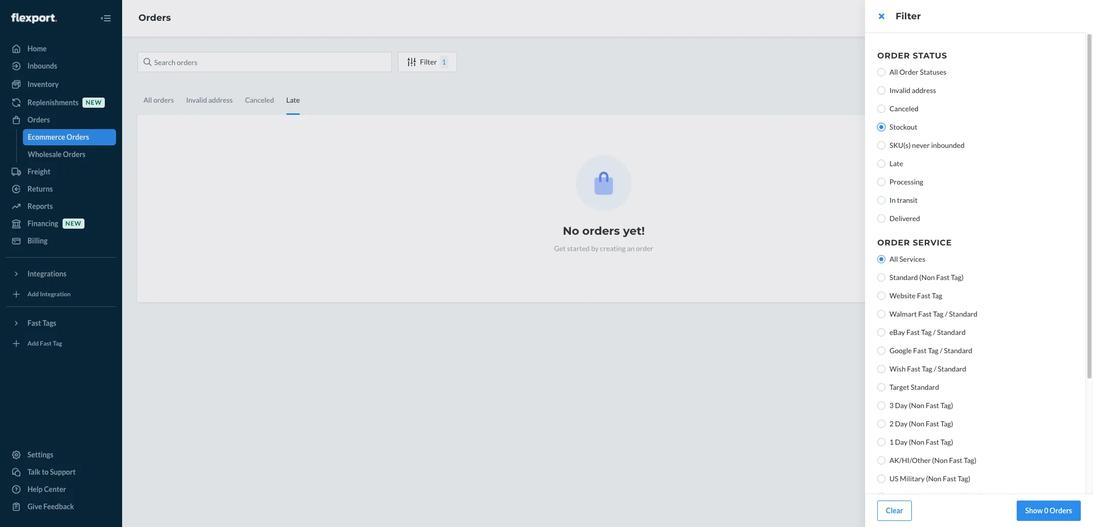 Task type: locate. For each thing, give the bounding box(es) containing it.
standard up website
[[890, 273, 918, 282]]

tag for wish
[[922, 365, 933, 374]]

orders
[[1050, 507, 1073, 516]]

/ for wish
[[934, 365, 937, 374]]

google
[[890, 347, 912, 355]]

1 day from the top
[[895, 402, 908, 410]]

1 vertical spatial order
[[900, 68, 919, 76]]

/
[[945, 310, 948, 319], [933, 328, 936, 337], [940, 347, 943, 355], [934, 365, 937, 374]]

show 0 orders
[[1026, 507, 1073, 516]]

/ up wish fast tag / standard
[[940, 347, 943, 355]]

/ up ebay fast tag / standard
[[945, 310, 948, 319]]

/ for walmart
[[945, 310, 948, 319]]

0 vertical spatial all
[[890, 68, 898, 76]]

order status
[[878, 51, 948, 61]]

1
[[890, 438, 894, 447]]

in transit
[[890, 196, 918, 205]]

standard
[[890, 273, 918, 282], [949, 310, 978, 319], [937, 328, 966, 337], [944, 347, 973, 355], [938, 365, 967, 374], [911, 383, 939, 392]]

1 vertical spatial all
[[890, 255, 898, 264]]

tag up "walmart fast tag / standard"
[[932, 292, 943, 300]]

1 horizontal spatial delivered
[[951, 493, 982, 502]]

tag up ebay fast tag / standard
[[933, 310, 944, 319]]

fast up ebay fast tag / standard
[[919, 310, 932, 319]]

google fast tag / standard
[[890, 347, 973, 355]]

None radio
[[878, 68, 886, 76], [878, 105, 886, 113], [878, 256, 886, 264], [878, 274, 886, 282], [878, 347, 886, 355], [878, 365, 886, 374], [878, 384, 886, 392], [878, 402, 886, 410], [878, 439, 886, 447], [878, 457, 886, 465], [878, 68, 886, 76], [878, 105, 886, 113], [878, 256, 886, 264], [878, 274, 886, 282], [878, 347, 886, 355], [878, 365, 886, 374], [878, 384, 886, 392], [878, 402, 886, 410], [878, 439, 886, 447], [878, 457, 886, 465]]

invalid
[[890, 86, 911, 95]]

ak/hi/other
[[890, 457, 931, 465]]

military
[[900, 475, 925, 484]]

clear
[[886, 507, 903, 516]]

order down order status
[[900, 68, 919, 76]]

fast
[[936, 273, 950, 282], [917, 292, 931, 300], [919, 310, 932, 319], [907, 328, 920, 337], [914, 347, 927, 355], [907, 365, 921, 374], [926, 402, 939, 410], [926, 420, 939, 429], [926, 438, 939, 447], [949, 457, 963, 465], [943, 475, 957, 484]]

standard down google fast tag / standard
[[938, 365, 967, 374]]

(non for 1
[[909, 438, 925, 447]]

fast up 2 day (non fast tag)
[[926, 402, 939, 410]]

paid
[[1000, 493, 1014, 502]]

2 day from the top
[[895, 420, 908, 429]]

status
[[913, 51, 948, 61]]

day right 2
[[895, 420, 908, 429]]

/ down google fast tag / standard
[[934, 365, 937, 374]]

1 all from the top
[[890, 68, 898, 76]]

tag
[[932, 292, 943, 300], [933, 310, 944, 319], [921, 328, 932, 337], [928, 347, 939, 355], [922, 365, 933, 374]]

tag up wish fast tag / standard
[[928, 347, 939, 355]]

fast up us military (non fast tag) at the bottom right
[[949, 457, 963, 465]]

standard down "walmart fast tag / standard"
[[937, 328, 966, 337]]

2 vertical spatial day
[[895, 438, 908, 447]]

(non up the 1 day (non fast tag)
[[909, 420, 925, 429]]

never
[[912, 141, 930, 150]]

(non for 2
[[909, 420, 925, 429]]

in
[[890, 196, 896, 205]]

None radio
[[878, 87, 886, 95], [878, 123, 886, 131], [878, 142, 886, 150], [878, 160, 886, 168], [878, 178, 886, 186], [878, 196, 886, 205], [878, 215, 886, 223], [878, 292, 886, 300], [878, 311, 886, 319], [878, 329, 886, 337], [878, 420, 886, 429], [878, 475, 886, 484], [878, 87, 886, 95], [878, 123, 886, 131], [878, 142, 886, 150], [878, 160, 886, 168], [878, 178, 886, 186], [878, 196, 886, 205], [878, 215, 886, 223], [878, 292, 886, 300], [878, 311, 886, 319], [878, 329, 886, 337], [878, 420, 886, 429], [878, 475, 886, 484]]

duty
[[983, 493, 999, 502]]

(non
[[920, 273, 935, 282], [909, 402, 925, 410], [909, 420, 925, 429], [909, 438, 925, 447], [932, 457, 948, 465], [926, 475, 942, 484]]

website
[[890, 292, 916, 300]]

1 vertical spatial day
[[895, 420, 908, 429]]

order
[[878, 51, 910, 61], [900, 68, 919, 76], [878, 238, 910, 248]]

standard up ebay fast tag / standard
[[949, 310, 978, 319]]

ak/hi/other (non fast tag)
[[890, 457, 977, 465]]

0 vertical spatial order
[[878, 51, 910, 61]]

all left services
[[890, 255, 898, 264]]

fast up ak/hi/other (non fast tag)
[[926, 438, 939, 447]]

delivered left duty
[[951, 493, 982, 502]]

0 vertical spatial day
[[895, 402, 908, 410]]

canceled
[[890, 104, 919, 113]]

0 horizontal spatial delivered
[[890, 214, 920, 223]]

(non down ak/hi/other (non fast tag)
[[926, 475, 942, 484]]

order up 'all order statuses'
[[878, 51, 910, 61]]

tag)
[[951, 273, 964, 282], [941, 402, 954, 410], [941, 420, 954, 429], [941, 438, 954, 447], [964, 457, 977, 465], [958, 475, 971, 484]]

2 vertical spatial order
[[878, 238, 910, 248]]

all up invalid
[[890, 68, 898, 76]]

delivered
[[890, 214, 920, 223], [951, 493, 982, 502]]

/ for ebay
[[933, 328, 936, 337]]

show 0 orders button
[[1017, 501, 1081, 522]]

delivered down in transit
[[890, 214, 920, 223]]

(non down 2 day (non fast tag)
[[909, 438, 925, 447]]

all for order service
[[890, 255, 898, 264]]

invalid address
[[890, 86, 936, 95]]

(non down target standard
[[909, 402, 925, 410]]

all order statuses
[[890, 68, 947, 76]]

fast up worldwide partner delivered duty paid
[[943, 475, 957, 484]]

address
[[912, 86, 936, 95]]

3 day from the top
[[895, 438, 908, 447]]

walmart
[[890, 310, 917, 319]]

fast down standard (non fast tag)
[[917, 292, 931, 300]]

all
[[890, 68, 898, 76], [890, 255, 898, 264]]

tag for walmart
[[933, 310, 944, 319]]

tag down google fast tag / standard
[[922, 365, 933, 374]]

standard up wish fast tag / standard
[[944, 347, 973, 355]]

all services
[[890, 255, 926, 264]]

day for 2
[[895, 420, 908, 429]]

0 vertical spatial delivered
[[890, 214, 920, 223]]

0
[[1045, 507, 1049, 516]]

tag up google fast tag / standard
[[921, 328, 932, 337]]

day
[[895, 402, 908, 410], [895, 420, 908, 429], [895, 438, 908, 447]]

order up all services
[[878, 238, 910, 248]]

fast right wish
[[907, 365, 921, 374]]

day right 3
[[895, 402, 908, 410]]

(non up us military (non fast tag) at the bottom right
[[932, 457, 948, 465]]

2 all from the top
[[890, 255, 898, 264]]

day right the 1
[[895, 438, 908, 447]]

/ down "walmart fast tag / standard"
[[933, 328, 936, 337]]



Task type: vqa. For each thing, say whether or not it's contained in the screenshot.
third Day from the top
yes



Task type: describe. For each thing, give the bounding box(es) containing it.
tag) for 1 day (non fast tag)
[[941, 438, 954, 447]]

close image
[[879, 12, 884, 20]]

tag) for 2 day (non fast tag)
[[941, 420, 954, 429]]

standard down wish fast tag / standard
[[911, 383, 939, 392]]

1 vertical spatial delivered
[[951, 493, 982, 502]]

standard for walmart fast tag / standard
[[949, 310, 978, 319]]

tag) for us military (non fast tag)
[[958, 475, 971, 484]]

inbounded
[[932, 141, 965, 150]]

(non for us
[[926, 475, 942, 484]]

standard for wish fast tag / standard
[[938, 365, 967, 374]]

us military (non fast tag)
[[890, 475, 971, 484]]

fast right google
[[914, 347, 927, 355]]

us
[[890, 475, 899, 484]]

2 day (non fast tag)
[[890, 420, 954, 429]]

wish fast tag / standard
[[890, 365, 967, 374]]

late
[[890, 159, 903, 168]]

order for status
[[878, 51, 910, 61]]

fast up website fast tag
[[936, 273, 950, 282]]

standard for google fast tag / standard
[[944, 347, 973, 355]]

services
[[900, 255, 926, 264]]

standard (non fast tag)
[[890, 273, 964, 282]]

target
[[890, 383, 910, 392]]

(non for 3
[[909, 402, 925, 410]]

order for service
[[878, 238, 910, 248]]

ebay
[[890, 328, 905, 337]]

service
[[913, 238, 952, 248]]

transit
[[897, 196, 918, 205]]

website fast tag
[[890, 292, 943, 300]]

ebay fast tag / standard
[[890, 328, 966, 337]]

fast right ebay
[[907, 328, 920, 337]]

day for 3
[[895, 402, 908, 410]]

tag for website
[[932, 292, 943, 300]]

worldwide
[[890, 493, 925, 502]]

3
[[890, 402, 894, 410]]

(non up website fast tag
[[920, 273, 935, 282]]

show
[[1026, 507, 1043, 516]]

statuses
[[920, 68, 947, 76]]

tag for ebay
[[921, 328, 932, 337]]

/ for google
[[940, 347, 943, 355]]

2
[[890, 420, 894, 429]]

sku(s)
[[890, 141, 911, 150]]

3 day (non fast tag)
[[890, 402, 954, 410]]

all for order status
[[890, 68, 898, 76]]

wish
[[890, 365, 906, 374]]

walmart fast tag / standard
[[890, 310, 978, 319]]

target standard
[[890, 383, 939, 392]]

processing
[[890, 178, 924, 186]]

tag for google
[[928, 347, 939, 355]]

stockout
[[890, 123, 918, 131]]

clear button
[[878, 501, 912, 522]]

sku(s) never inbounded
[[890, 141, 965, 150]]

filter
[[896, 11, 921, 22]]

worldwide partner delivered duty paid
[[890, 493, 1014, 502]]

fast up the 1 day (non fast tag)
[[926, 420, 939, 429]]

1 day (non fast tag)
[[890, 438, 954, 447]]

tag) for 3 day (non fast tag)
[[941, 402, 954, 410]]

standard for ebay fast tag / standard
[[937, 328, 966, 337]]

day for 1
[[895, 438, 908, 447]]

order service
[[878, 238, 952, 248]]

partner
[[926, 493, 950, 502]]



